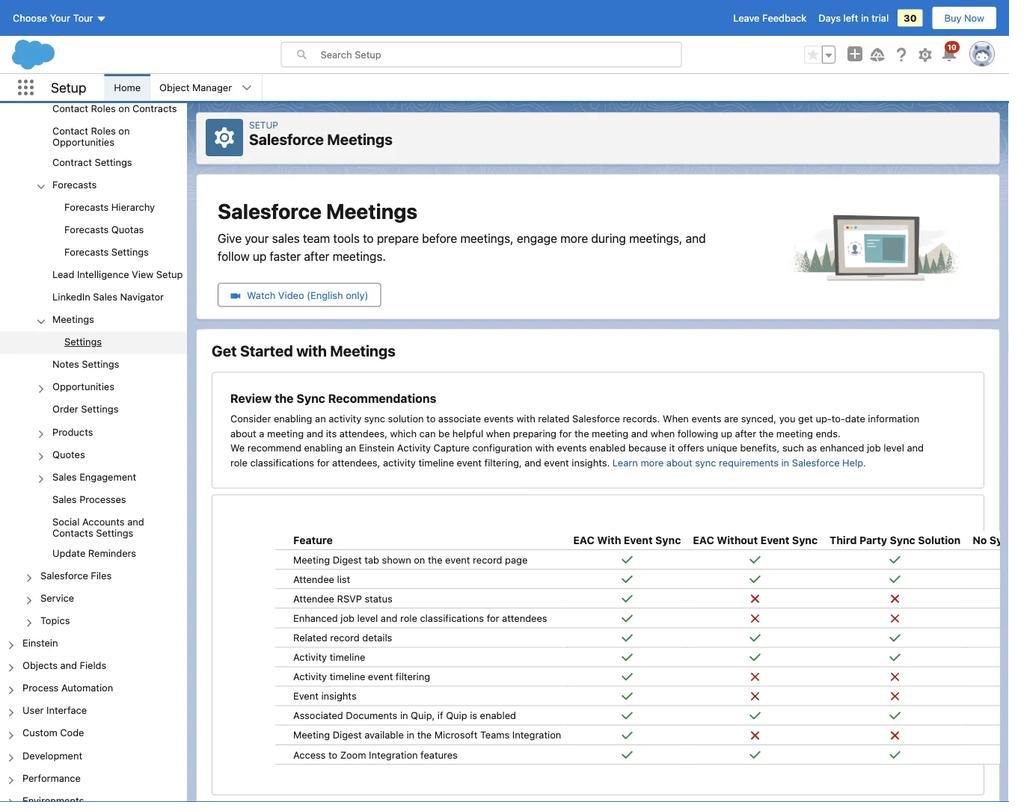Task type: describe. For each thing, give the bounding box(es) containing it.
days left in trial
[[819, 12, 889, 24]]

2 meeting from the left
[[592, 428, 629, 439]]

quotes
[[52, 449, 85, 460]]

up-
[[816, 413, 832, 425]]

1 horizontal spatial events
[[557, 443, 587, 454]]

learn
[[613, 457, 638, 468]]

sales processes
[[52, 494, 126, 505]]

in down associated documents in quip, if quip is enabled
[[407, 730, 415, 741]]

event left insights.
[[544, 457, 569, 468]]

tools
[[333, 231, 360, 245]]

setup salesforce meetings
[[249, 120, 393, 148]]

order settings
[[52, 404, 119, 415]]

sync down get started with meetings
[[297, 391, 325, 406]]

0 vertical spatial sales
[[93, 291, 117, 303]]

text error image
[[750, 613, 762, 625]]

meetings tree item
[[0, 309, 187, 354]]

forecasts for forecasts link
[[52, 179, 97, 190]]

after inside give your sales team tools to prepare before meetings, engage more during meetings, and follow up faster after meetings.
[[304, 249, 330, 263]]

sync right 'with'
[[656, 535, 681, 547]]

contact roles on opportunities
[[52, 125, 130, 147]]

10
[[948, 43, 957, 51]]

insights.
[[572, 457, 610, 468]]

custom code
[[22, 728, 84, 739]]

now
[[965, 12, 985, 24]]

2 when from the left
[[651, 428, 675, 439]]

forecasts hierarchy link
[[64, 201, 155, 215]]

setup link
[[249, 120, 278, 130]]

watch video (english only)
[[247, 290, 369, 301]]

learn more about sync requirements in salesforce help.
[[613, 457, 866, 468]]

microsoft
[[435, 730, 478, 741]]

0 horizontal spatial einstein
[[22, 638, 58, 649]]

objects
[[22, 660, 58, 672]]

process automation
[[22, 683, 113, 694]]

service link
[[40, 593, 74, 606]]

contact for contact roles on contracts
[[52, 102, 88, 114]]

linkedin sales navigator
[[52, 291, 164, 303]]

view
[[132, 269, 154, 280]]

the up insights.
[[575, 428, 589, 439]]

meetings link
[[52, 314, 94, 327]]

up inside give your sales team tools to prepare before meetings, engage more during meetings, and follow up faster after meetings.
[[253, 249, 267, 263]]

its
[[326, 428, 337, 439]]

settings for contract
[[95, 156, 132, 168]]

days
[[819, 12, 841, 24]]

automation
[[61, 683, 113, 694]]

contracts
[[132, 102, 177, 114]]

forecasts settings
[[64, 246, 149, 258]]

development
[[22, 750, 82, 762]]

0 vertical spatial record
[[473, 555, 503, 566]]

preparing
[[513, 428, 557, 439]]

sales processes link
[[52, 494, 126, 507]]

0 horizontal spatial events
[[484, 413, 514, 425]]

contact roles on contracts link
[[52, 102, 177, 116]]

home link
[[105, 74, 150, 101]]

eac for eac with event sync
[[573, 535, 595, 547]]

sales for engagement
[[52, 471, 77, 483]]

2 horizontal spatial events
[[692, 413, 722, 425]]

on for contracts
[[118, 102, 130, 114]]

meeting for meeting digest tab shown on the event record page
[[293, 555, 330, 566]]

eac for eac without event sync
[[693, 535, 714, 547]]

filtering
[[396, 672, 430, 683]]

the up 'benefits,'
[[759, 428, 774, 439]]

associated
[[293, 711, 343, 722]]

lead intelligence view setup link
[[52, 269, 183, 282]]

1 meetings, from the left
[[460, 231, 514, 245]]

manager
[[192, 82, 232, 93]]

user
[[22, 705, 44, 717]]

engage
[[517, 231, 557, 245]]

activity inside consider enabling an activity sync solution to associate events with related salesforce records. when events are synced, you get up-to-date information about a meeting and its attendees, which can be helpful when preparing for the meeting and when following up after the meeting ends. we recommend enabling an einstein activity capture configuration with events enabled because it offers unique benefits, such as enhanced job level and role classifications for attendees, activity timeline event filtering, and event insights.
[[397, 443, 431, 454]]

linkedin sales navigator link
[[52, 291, 164, 305]]

1 meeting from the left
[[267, 428, 304, 439]]

associated documents in quip, if quip is enabled
[[293, 711, 516, 722]]

object manager
[[159, 82, 232, 93]]

settings link
[[64, 336, 102, 350]]

1 vertical spatial job
[[341, 613, 355, 624]]

details
[[362, 633, 392, 644]]

access
[[293, 750, 326, 761]]

accounts
[[82, 516, 125, 528]]

digest for tab
[[333, 555, 362, 566]]

before
[[422, 231, 457, 245]]

learn more about sync requirements in salesforce help. link
[[613, 457, 866, 468]]

settings for order
[[81, 404, 119, 415]]

shown
[[382, 555, 411, 566]]

access to zoom integration features
[[293, 750, 458, 761]]

meetings inside setup salesforce meetings
[[327, 131, 393, 148]]

to-
[[832, 413, 846, 425]]

requirements
[[719, 457, 779, 468]]

attendee for attendee list
[[293, 574, 334, 585]]

setup for setup
[[51, 80, 86, 96]]

contact roles on contracts
[[52, 102, 177, 114]]

1 horizontal spatial about
[[667, 457, 693, 468]]

forecasts quotas
[[64, 224, 144, 235]]

(english
[[307, 290, 343, 301]]

0 vertical spatial attendees,
[[340, 428, 388, 439]]

object
[[159, 82, 190, 93]]

activity timeline
[[293, 652, 365, 663]]

leave
[[734, 12, 760, 24]]

opportunities link
[[52, 381, 114, 395]]

0 vertical spatial for
[[559, 428, 572, 439]]

sales
[[272, 231, 300, 245]]

2 vertical spatial on
[[414, 555, 425, 566]]

syn
[[990, 535, 1009, 547]]

0 horizontal spatial integration
[[369, 750, 418, 761]]

get started with meetings
[[212, 342, 396, 360]]

2 vertical spatial with
[[535, 443, 554, 454]]

attendee rsvp status
[[293, 594, 393, 605]]

timeline for activity timeline event filtering
[[330, 672, 365, 683]]

salesforce up your
[[218, 199, 322, 223]]

0 vertical spatial an
[[315, 413, 326, 425]]

0 vertical spatial enabling
[[274, 413, 312, 425]]

1 vertical spatial record
[[330, 633, 360, 644]]

buy now button
[[932, 6, 998, 30]]

it
[[669, 443, 675, 454]]

meeting for meeting digest available in the microsoft teams integration
[[293, 730, 330, 741]]

0 vertical spatial integration
[[512, 730, 561, 741]]

as
[[807, 443, 817, 454]]

eac without event sync
[[693, 535, 818, 547]]

unique
[[707, 443, 738, 454]]

leave feedback
[[734, 12, 807, 24]]

only)
[[346, 290, 369, 301]]

1 vertical spatial attendees,
[[332, 457, 380, 468]]

recommendations
[[328, 391, 436, 406]]

1 vertical spatial with
[[517, 413, 536, 425]]

forecasts settings link
[[64, 246, 149, 260]]

your
[[245, 231, 269, 245]]

salesforce inside setup salesforce meetings
[[249, 131, 324, 148]]

quotes link
[[52, 449, 85, 462]]

1 horizontal spatial sync
[[695, 457, 716, 468]]

settings for notes
[[82, 359, 119, 370]]

such
[[783, 443, 804, 454]]

1 when from the left
[[486, 428, 511, 439]]

linkedin
[[52, 291, 90, 303]]

salesforce down update
[[40, 570, 88, 582]]

0 horizontal spatial level
[[357, 613, 378, 624]]

review
[[230, 391, 272, 406]]

in down such
[[782, 457, 790, 468]]

group containing forecasts hierarchy
[[0, 197, 187, 264]]

salesforce down as
[[792, 457, 840, 468]]

forecasts for forecasts hierarchy
[[64, 201, 109, 213]]

after inside consider enabling an activity sync solution to associate events with related salesforce records. when events are synced, you get up-to-date information about a meeting and its attendees, which can be helpful when preparing for the meeting and when following up after the meeting ends. we recommend enabling an einstein activity capture configuration with events enabled because it offers unique benefits, such as enhanced job level and role classifications for attendees, activity timeline event filtering, and event insights.
[[735, 428, 757, 439]]

interface
[[46, 705, 87, 717]]

attendee for attendee rsvp status
[[293, 594, 334, 605]]

2 vertical spatial for
[[487, 613, 500, 624]]

intelligence
[[77, 269, 129, 280]]

meetings inside tree item
[[52, 314, 94, 325]]

enabled inside consider enabling an activity sync solution to associate events with related salesforce records. when events are synced, you get up-to-date information about a meeting and its attendees, which can be helpful when preparing for the meeting and when following up after the meeting ends. we recommend enabling an einstein activity capture configuration with events enabled because it offers unique benefits, such as enhanced job level and role classifications for attendees, activity timeline event filtering, and event insights.
[[590, 443, 626, 454]]

einstein inside consider enabling an activity sync solution to associate events with related salesforce records. when events are synced, you get up-to-date information about a meeting and its attendees, which can be helpful when preparing for the meeting and when following up after the meeting ends. we recommend enabling an einstein activity capture configuration with events enabled because it offers unique benefits, such as enhanced job level and role classifications for attendees, activity timeline event filtering, and event insights.
[[359, 443, 395, 454]]

process
[[22, 683, 59, 694]]

processes
[[79, 494, 126, 505]]

job inside consider enabling an activity sync solution to associate events with related salesforce records. when events are synced, you get up-to-date information about a meeting and its attendees, which can be helpful when preparing for the meeting and when following up after the meeting ends. we recommend enabling an einstein activity capture configuration with events enabled because it offers unique benefits, such as enhanced job level and role classifications for attendees, activity timeline event filtering, and event insights.
[[867, 443, 881, 454]]

custom
[[22, 728, 57, 739]]

1 horizontal spatial an
[[345, 443, 356, 454]]

forecasts quotas link
[[64, 224, 144, 237]]

video
[[278, 290, 304, 301]]



Task type: locate. For each thing, give the bounding box(es) containing it.
record
[[473, 555, 503, 566], [330, 633, 360, 644]]

with
[[296, 342, 327, 360], [517, 413, 536, 425], [535, 443, 554, 454]]

classifications down recommend
[[250, 457, 314, 468]]

integration right teams
[[512, 730, 561, 741]]

for down "its"
[[317, 457, 330, 468]]

forecasts for forecasts settings
[[64, 246, 109, 258]]

timeline down capture
[[419, 457, 454, 468]]

1 horizontal spatial job
[[867, 443, 881, 454]]

and inside social accounts and contacts settings
[[127, 516, 144, 528]]

timeline down related record details
[[330, 652, 365, 663]]

to up can
[[427, 413, 436, 425]]

settings up notes settings
[[64, 336, 102, 348]]

roles down contact roles on contracts link
[[91, 125, 116, 136]]

0 horizontal spatial meeting
[[267, 428, 304, 439]]

about up we
[[230, 428, 257, 439]]

einstein up 'objects'
[[22, 638, 58, 649]]

settings up the reminders
[[96, 528, 133, 539]]

salesforce right related on the bottom
[[573, 413, 620, 425]]

team
[[303, 231, 330, 245]]

no syn
[[973, 535, 1009, 547]]

when up configuration
[[486, 428, 511, 439]]

enabled up teams
[[480, 711, 516, 722]]

1 vertical spatial meeting
[[293, 730, 330, 741]]

2 roles from the top
[[91, 125, 116, 136]]

and inside "link"
[[60, 660, 77, 672]]

classifications up filtering
[[420, 613, 484, 624]]

the right review
[[275, 391, 294, 406]]

contact for contact roles on opportunities
[[52, 125, 88, 136]]

no
[[973, 535, 987, 547]]

0 horizontal spatial record
[[330, 633, 360, 644]]

attendees, right "its"
[[340, 428, 388, 439]]

on down home link
[[118, 102, 130, 114]]

roles for opportunities
[[91, 125, 116, 136]]

to inside give your sales team tools to prepare before meetings, engage more during meetings, and follow up faster after meetings.
[[363, 231, 374, 245]]

timeline inside consider enabling an activity sync solution to associate events with related salesforce records. when events are synced, you get up-to-date information about a meeting and its attendees, which can be helpful when preparing for the meeting and when following up after the meeting ends. we recommend enabling an einstein activity capture configuration with events enabled because it offers unique benefits, such as enhanced job level and role classifications for attendees, activity timeline event filtering, and event insights.
[[419, 457, 454, 468]]

0 vertical spatial after
[[304, 249, 330, 263]]

sync inside consider enabling an activity sync solution to associate events with related salesforce records. when events are synced, you get up-to-date information about a meeting and its attendees, which can be helpful when preparing for the meeting and when following up after the meeting ends. we recommend enabling an einstein activity capture configuration with events enabled because it offers unique benefits, such as enhanced job level and role classifications for attendees, activity timeline event filtering, and event insights.
[[364, 413, 385, 425]]

1 vertical spatial about
[[667, 457, 693, 468]]

activity up "its"
[[329, 413, 362, 425]]

setup inside setup salesforce meetings
[[249, 120, 278, 130]]

contacts
[[52, 528, 93, 539]]

einstein down which
[[359, 443, 395, 454]]

meeting up recommend
[[267, 428, 304, 439]]

job right enhanced
[[867, 443, 881, 454]]

meetings, right the before
[[460, 231, 514, 245]]

you
[[780, 413, 796, 425]]

0 vertical spatial meeting
[[293, 555, 330, 566]]

meeting up access
[[293, 730, 330, 741]]

1 horizontal spatial to
[[363, 231, 374, 245]]

0 horizontal spatial more
[[561, 231, 588, 245]]

third
[[830, 535, 857, 547]]

1 vertical spatial opportunities
[[52, 381, 114, 393]]

sales down quotes link
[[52, 471, 77, 483]]

and
[[686, 231, 706, 245], [307, 428, 323, 439], [631, 428, 648, 439], [907, 443, 924, 454], [525, 457, 542, 468], [127, 516, 144, 528], [381, 613, 398, 624], [60, 660, 77, 672]]

1 horizontal spatial activity
[[383, 457, 416, 468]]

consider
[[230, 413, 271, 425]]

activity up event insights
[[293, 672, 327, 683]]

2 meeting from the top
[[293, 730, 330, 741]]

watch
[[247, 290, 276, 301]]

text success image
[[621, 555, 633, 567], [750, 555, 762, 567], [890, 574, 902, 586], [621, 594, 633, 606], [621, 633, 633, 645], [621, 652, 633, 664], [890, 652, 902, 664], [621, 711, 633, 723], [750, 711, 762, 723], [621, 750, 633, 762], [890, 750, 902, 762]]

activity for activity timeline
[[293, 652, 327, 663]]

navigator
[[120, 291, 164, 303]]

1 contact from the top
[[52, 102, 88, 114]]

1 vertical spatial on
[[118, 125, 130, 136]]

on
[[118, 102, 130, 114], [118, 125, 130, 136], [414, 555, 425, 566]]

settings inside order settings link
[[81, 404, 119, 415]]

0 horizontal spatial after
[[304, 249, 330, 263]]

role down meeting digest tab shown on the event record page
[[400, 613, 417, 624]]

tour
[[73, 12, 93, 24]]

sync down offers
[[695, 457, 716, 468]]

1 vertical spatial activity
[[383, 457, 416, 468]]

1 vertical spatial level
[[357, 613, 378, 624]]

2 attendee from the top
[[293, 594, 334, 605]]

settings inside settings 'tree item'
[[64, 336, 102, 348]]

activity down which
[[397, 443, 431, 454]]

2 vertical spatial timeline
[[330, 672, 365, 683]]

feature
[[293, 535, 333, 547]]

2 opportunities from the top
[[52, 381, 114, 393]]

forecasts down contract
[[52, 179, 97, 190]]

event for without
[[761, 535, 790, 547]]

0 vertical spatial setup
[[51, 80, 86, 96]]

2 meetings, from the left
[[629, 231, 683, 245]]

0 horizontal spatial role
[[230, 457, 248, 468]]

2 contact from the top
[[52, 125, 88, 136]]

group
[[0, 0, 187, 633], [0, 0, 187, 566], [804, 46, 836, 64], [0, 197, 187, 264]]

event left 'page'
[[445, 555, 470, 566]]

2 vertical spatial to
[[328, 750, 338, 761]]

0 horizontal spatial job
[[341, 613, 355, 624]]

if
[[438, 711, 443, 722]]

eac left without
[[693, 535, 714, 547]]

0 horizontal spatial event
[[293, 691, 319, 702]]

1 vertical spatial contact
[[52, 125, 88, 136]]

more
[[561, 231, 588, 245], [641, 457, 664, 468]]

be
[[439, 428, 450, 439]]

forecasts
[[52, 179, 97, 190], [64, 201, 109, 213], [64, 224, 109, 235], [64, 246, 109, 258]]

forecasts up forecasts settings
[[64, 224, 109, 235]]

roles inside contact roles on opportunities
[[91, 125, 116, 136]]

event left filtering
[[368, 672, 393, 683]]

about down the it
[[667, 457, 693, 468]]

files
[[91, 570, 112, 582]]

watch video (english only) button
[[218, 283, 381, 307]]

0 vertical spatial classifications
[[250, 457, 314, 468]]

activity down related
[[293, 652, 327, 663]]

settings inside notes settings link
[[82, 359, 119, 370]]

on down contact roles on contracts link
[[118, 125, 130, 136]]

teams
[[480, 730, 510, 741]]

sales for processes
[[52, 494, 77, 505]]

the right shown
[[428, 555, 443, 566]]

events
[[484, 413, 514, 425], [692, 413, 722, 425], [557, 443, 587, 454]]

products
[[52, 426, 93, 438]]

process automation link
[[22, 683, 113, 696]]

with
[[597, 535, 621, 547]]

reminders
[[88, 548, 136, 559]]

for
[[559, 428, 572, 439], [317, 457, 330, 468], [487, 613, 500, 624]]

1 vertical spatial integration
[[369, 750, 418, 761]]

roles for contracts
[[91, 102, 116, 114]]

1 horizontal spatial level
[[884, 443, 905, 454]]

up inside consider enabling an activity sync solution to associate events with related salesforce records. when events are synced, you get up-to-date information about a meeting and its attendees, which can be helpful when preparing for the meeting and when following up after the meeting ends. we recommend enabling an einstein activity capture configuration with events enabled because it offers unique benefits, such as enhanced job level and role classifications for attendees, activity timeline event filtering, and event insights.
[[721, 428, 733, 439]]

1 vertical spatial more
[[641, 457, 664, 468]]

contact up contract
[[52, 125, 88, 136]]

1 horizontal spatial when
[[651, 428, 675, 439]]

0 vertical spatial activity
[[397, 443, 431, 454]]

lead
[[52, 269, 74, 280]]

more inside give your sales team tools to prepare before meetings, engage more during meetings, and follow up faster after meetings.
[[561, 231, 588, 245]]

0 vertical spatial digest
[[333, 555, 362, 566]]

to up meetings.
[[363, 231, 374, 245]]

forecasts down "forecasts quotas" link
[[64, 246, 109, 258]]

setup for setup salesforce meetings
[[249, 120, 278, 130]]

0 vertical spatial job
[[867, 443, 881, 454]]

1 horizontal spatial record
[[473, 555, 503, 566]]

eac with event sync
[[573, 535, 681, 547]]

enabled up insights.
[[590, 443, 626, 454]]

contract settings
[[52, 156, 132, 168]]

on for opportunities
[[118, 125, 130, 136]]

sync left third
[[792, 535, 818, 547]]

development link
[[22, 750, 82, 764]]

30
[[904, 12, 917, 24]]

0 vertical spatial about
[[230, 428, 257, 439]]

forecasts down forecasts link
[[64, 201, 109, 213]]

contact
[[52, 102, 88, 114], [52, 125, 88, 136]]

1 horizontal spatial eac
[[693, 535, 714, 547]]

salesforce
[[249, 131, 324, 148], [218, 199, 322, 223], [573, 413, 620, 425], [792, 457, 840, 468], [40, 570, 88, 582]]

give your sales team tools to prepare before meetings, engage more during meetings, and follow up faster after meetings.
[[218, 231, 706, 263]]

settings inside forecasts settings link
[[111, 246, 149, 258]]

documents
[[346, 711, 398, 722]]

with right started
[[296, 342, 327, 360]]

about
[[230, 428, 257, 439], [667, 457, 693, 468]]

timeline up 'insights'
[[330, 672, 365, 683]]

help.
[[843, 457, 866, 468]]

text error image
[[750, 594, 762, 606], [890, 594, 902, 606], [890, 613, 902, 625], [750, 672, 762, 684], [890, 672, 902, 684], [750, 691, 762, 703], [890, 691, 902, 703], [750, 730, 762, 742], [890, 730, 902, 742]]

2 horizontal spatial to
[[427, 413, 436, 425]]

1 eac from the left
[[573, 535, 595, 547]]

record up activity timeline
[[330, 633, 360, 644]]

on right shown
[[414, 555, 425, 566]]

1 opportunities from the top
[[52, 136, 114, 147]]

1 horizontal spatial for
[[487, 613, 500, 624]]

salesforce inside consider enabling an activity sync solution to associate events with related salesforce records. when events are synced, you get up-to-date information about a meeting and its attendees, which can be helpful when preparing for the meeting and when following up after the meeting ends. we recommend enabling an einstein activity capture configuration with events enabled because it offers unique benefits, such as enhanced job level and role classifications for attendees, activity timeline event filtering, and event insights.
[[573, 413, 620, 425]]

can
[[420, 428, 436, 439]]

notes settings link
[[52, 359, 119, 372]]

1 digest from the top
[[333, 555, 362, 566]]

with down preparing
[[535, 443, 554, 454]]

setup
[[51, 80, 86, 96], [249, 120, 278, 130], [156, 269, 183, 280]]

status
[[365, 594, 393, 605]]

activity for activity timeline event filtering
[[293, 672, 327, 683]]

a
[[259, 428, 264, 439]]

attendee list
[[293, 574, 350, 585]]

opportunities inside contact roles on opportunities
[[52, 136, 114, 147]]

forecasts hierarchy
[[64, 201, 155, 213]]

1 vertical spatial to
[[427, 413, 436, 425]]

settings down quotas
[[111, 246, 149, 258]]

0 horizontal spatial classifications
[[250, 457, 314, 468]]

event up associated
[[293, 691, 319, 702]]

enabling up recommend
[[274, 413, 312, 425]]

1 horizontal spatial classifications
[[420, 613, 484, 624]]

1 vertical spatial setup
[[249, 120, 278, 130]]

fields
[[80, 660, 106, 672]]

0 horizontal spatial for
[[317, 457, 330, 468]]

quotas
[[111, 224, 144, 235]]

opportunities up contract settings
[[52, 136, 114, 147]]

record left 'page'
[[473, 555, 503, 566]]

on inside contact roles on opportunities
[[118, 125, 130, 136]]

we
[[230, 443, 245, 454]]

attendee left list
[[293, 574, 334, 585]]

1 vertical spatial sales
[[52, 471, 77, 483]]

job down the rsvp
[[341, 613, 355, 624]]

in right 'left'
[[861, 12, 869, 24]]

lead intelligence view setup
[[52, 269, 183, 280]]

after down synced,
[[735, 428, 757, 439]]

sales engagement link
[[52, 471, 136, 485]]

2 horizontal spatial for
[[559, 428, 572, 439]]

1 horizontal spatial setup
[[156, 269, 183, 280]]

sync down recommendations
[[364, 413, 385, 425]]

events up following
[[692, 413, 722, 425]]

role inside consider enabling an activity sync solution to associate events with related salesforce records. when events are synced, you get up-to-date information about a meeting and its attendees, which can be helpful when preparing for the meeting and when following up after the meeting ends. we recommend enabling an einstein activity capture configuration with events enabled because it offers unique benefits, such as enhanced job level and role classifications for attendees, activity timeline event filtering, and event insights.
[[230, 457, 248, 468]]

buy now
[[945, 12, 985, 24]]

0 horizontal spatial sync
[[364, 413, 385, 425]]

1 roles from the top
[[91, 102, 116, 114]]

2 vertical spatial sales
[[52, 494, 77, 505]]

0 vertical spatial contact
[[52, 102, 88, 114]]

1 vertical spatial an
[[345, 443, 356, 454]]

sales down intelligence
[[93, 291, 117, 303]]

with up preparing
[[517, 413, 536, 425]]

review the sync recommendations
[[230, 391, 436, 406]]

1 vertical spatial up
[[721, 428, 733, 439]]

update reminders link
[[52, 548, 136, 561]]

meeting up learn
[[592, 428, 629, 439]]

settings inside contract settings link
[[95, 156, 132, 168]]

0 horizontal spatial up
[[253, 249, 267, 263]]

settings inside social accounts and contacts settings
[[96, 528, 133, 539]]

2 eac from the left
[[693, 535, 714, 547]]

1 vertical spatial enabled
[[480, 711, 516, 722]]

1 meeting from the top
[[293, 555, 330, 566]]

3 meeting from the left
[[777, 428, 813, 439]]

1 horizontal spatial up
[[721, 428, 733, 439]]

settings down "opportunities" link
[[81, 404, 119, 415]]

contact roles on opportunities link
[[52, 125, 187, 147]]

sync right party
[[890, 535, 916, 547]]

meeting up such
[[777, 428, 813, 439]]

contact inside contact roles on opportunities
[[52, 125, 88, 136]]

10 button
[[941, 41, 960, 64]]

attendees
[[502, 613, 547, 624]]

1 vertical spatial digest
[[333, 730, 362, 741]]

contact up contact roles on opportunities
[[52, 102, 88, 114]]

0 horizontal spatial activity
[[329, 413, 362, 425]]

order settings link
[[52, 404, 119, 417]]

classifications inside consider enabling an activity sync solution to associate events with related salesforce records. when events are synced, you get up-to-date information about a meeting and its attendees, which can be helpful when preparing for the meeting and when following up after the meeting ends. we recommend enabling an einstein activity capture configuration with events enabled because it offers unique benefits, such as enhanced job level and role classifications for attendees, activity timeline event filtering, and event insights.
[[250, 457, 314, 468]]

1 horizontal spatial role
[[400, 613, 417, 624]]

1 attendee from the top
[[293, 574, 334, 585]]

0 vertical spatial enabled
[[590, 443, 626, 454]]

forecasts tree item
[[0, 174, 187, 264]]

meetings.
[[333, 249, 386, 263]]

1 vertical spatial einstein
[[22, 638, 58, 649]]

1 horizontal spatial meeting
[[592, 428, 629, 439]]

for left attendees
[[487, 613, 500, 624]]

the down "quip,"
[[417, 730, 432, 741]]

event down capture
[[457, 457, 482, 468]]

1 vertical spatial attendee
[[293, 594, 334, 605]]

1 vertical spatial enabling
[[304, 443, 343, 454]]

enabling down "its"
[[304, 443, 343, 454]]

roles inside contact roles on contracts link
[[91, 102, 116, 114]]

custom code link
[[22, 728, 84, 741]]

settings tree item
[[0, 332, 187, 354]]

related
[[538, 413, 570, 425]]

forecasts for forecasts quotas
[[64, 224, 109, 235]]

0 vertical spatial roles
[[91, 102, 116, 114]]

integration down available
[[369, 750, 418, 761]]

2 digest from the top
[[333, 730, 362, 741]]

filtering,
[[485, 457, 522, 468]]

1 horizontal spatial integration
[[512, 730, 561, 741]]

1 vertical spatial activity
[[293, 652, 327, 663]]

associate
[[438, 413, 481, 425]]

activity down which
[[383, 457, 416, 468]]

Search Setup text field
[[321, 43, 681, 67]]

after down team
[[304, 249, 330, 263]]

feedback
[[763, 12, 807, 24]]

buy
[[945, 12, 962, 24]]

0 vertical spatial with
[[296, 342, 327, 360]]

offers
[[678, 443, 704, 454]]

sales engagement
[[52, 471, 136, 483]]

topics
[[40, 615, 70, 627]]

1 vertical spatial after
[[735, 428, 757, 439]]

timeline for activity timeline
[[330, 652, 365, 663]]

enhanced
[[820, 443, 865, 454]]

digest for available
[[333, 730, 362, 741]]

1 horizontal spatial enabled
[[590, 443, 626, 454]]

information
[[868, 413, 920, 425]]

1 vertical spatial for
[[317, 457, 330, 468]]

1 horizontal spatial meetings,
[[629, 231, 683, 245]]

and inside give your sales team tools to prepare before meetings, engage more during meetings, and follow up faster after meetings.
[[686, 231, 706, 245]]

meeting down feature
[[293, 555, 330, 566]]

level inside consider enabling an activity sync solution to associate events with related salesforce records. when events are synced, you get up-to-date information about a meeting and its attendees, which can be helpful when preparing for the meeting and when following up after the meeting ends. we recommend enabling an einstein activity capture configuration with events enabled because it offers unique benefits, such as enhanced job level and role classifications for attendees, activity timeline event filtering, and event insights.
[[884, 443, 905, 454]]

1 vertical spatial classifications
[[420, 613, 484, 624]]

role down we
[[230, 457, 248, 468]]

give
[[218, 231, 242, 245]]

helpful
[[453, 428, 484, 439]]

2 horizontal spatial meeting
[[777, 428, 813, 439]]

einstein
[[359, 443, 395, 454], [22, 638, 58, 649]]

0 horizontal spatial eac
[[573, 535, 595, 547]]

0 horizontal spatial when
[[486, 428, 511, 439]]

up up unique
[[721, 428, 733, 439]]

sales up social
[[52, 494, 77, 505]]

0 horizontal spatial enabled
[[480, 711, 516, 722]]

2 horizontal spatial event
[[761, 535, 790, 547]]

setup inside "link"
[[156, 269, 183, 280]]

0 horizontal spatial an
[[315, 413, 326, 425]]

0 horizontal spatial to
[[328, 750, 338, 761]]

engagement
[[79, 471, 136, 483]]

event right without
[[761, 535, 790, 547]]

settings down settings 'tree item' on the top left of page
[[82, 359, 119, 370]]

up
[[253, 249, 267, 263], [721, 428, 733, 439]]

to left zoom
[[328, 750, 338, 761]]

in left "quip,"
[[400, 711, 408, 722]]

meetings, right the during
[[629, 231, 683, 245]]

activity
[[397, 443, 431, 454], [293, 652, 327, 663], [293, 672, 327, 683]]

settings for forecasts
[[111, 246, 149, 258]]

an
[[315, 413, 326, 425], [345, 443, 356, 454]]

digest
[[333, 555, 362, 566], [333, 730, 362, 741]]

0 vertical spatial up
[[253, 249, 267, 263]]

1 vertical spatial role
[[400, 613, 417, 624]]

to inside consider enabling an activity sync solution to associate events with related salesforce records. when events are synced, you get up-to-date information about a meeting and its attendees, which can be helpful when preparing for the meeting and when following up after the meeting ends. we recommend enabling an einstein activity capture configuration with events enabled because it offers unique benefits, such as enhanced job level and role classifications for attendees, activity timeline event filtering, and event insights.
[[427, 413, 436, 425]]

text success image
[[890, 555, 902, 567], [621, 574, 633, 586], [750, 574, 762, 586], [621, 613, 633, 625], [750, 633, 762, 645], [890, 633, 902, 645], [750, 652, 762, 664], [621, 672, 633, 684], [621, 691, 633, 703], [890, 711, 902, 723], [621, 730, 633, 742], [750, 750, 762, 762]]

salesforce down the setup link at the top of page
[[249, 131, 324, 148]]

date
[[846, 413, 866, 425]]

attendee up enhanced
[[293, 594, 334, 605]]

more down because
[[641, 457, 664, 468]]

about inside consider enabling an activity sync solution to associate events with related salesforce records. when events are synced, you get up-to-date information about a meeting and its attendees, which can be helpful when preparing for the meeting and when following up after the meeting ends. we recommend enabling an einstein activity capture configuration with events enabled because it offers unique benefits, such as enhanced job level and role classifications for attendees, activity timeline event filtering, and event insights.
[[230, 428, 257, 439]]

0 vertical spatial attendee
[[293, 574, 334, 585]]

event for with
[[624, 535, 653, 547]]

0 vertical spatial sync
[[364, 413, 385, 425]]

rsvp
[[337, 594, 362, 605]]

events up insights.
[[557, 443, 587, 454]]

1 horizontal spatial more
[[641, 457, 664, 468]]

level down information
[[884, 443, 905, 454]]

home
[[114, 82, 141, 93]]

salesforce meetings
[[218, 199, 418, 223]]

meeting
[[267, 428, 304, 439], [592, 428, 629, 439], [777, 428, 813, 439]]

when up the it
[[651, 428, 675, 439]]

0 vertical spatial einstein
[[359, 443, 395, 454]]

event right 'with'
[[624, 535, 653, 547]]

roles up contact roles on opportunities
[[91, 102, 116, 114]]

1 horizontal spatial event
[[624, 535, 653, 547]]

related record details
[[293, 633, 392, 644]]

eac left 'with'
[[573, 535, 595, 547]]



Task type: vqa. For each thing, say whether or not it's contained in the screenshot.
right "Templates"
no



